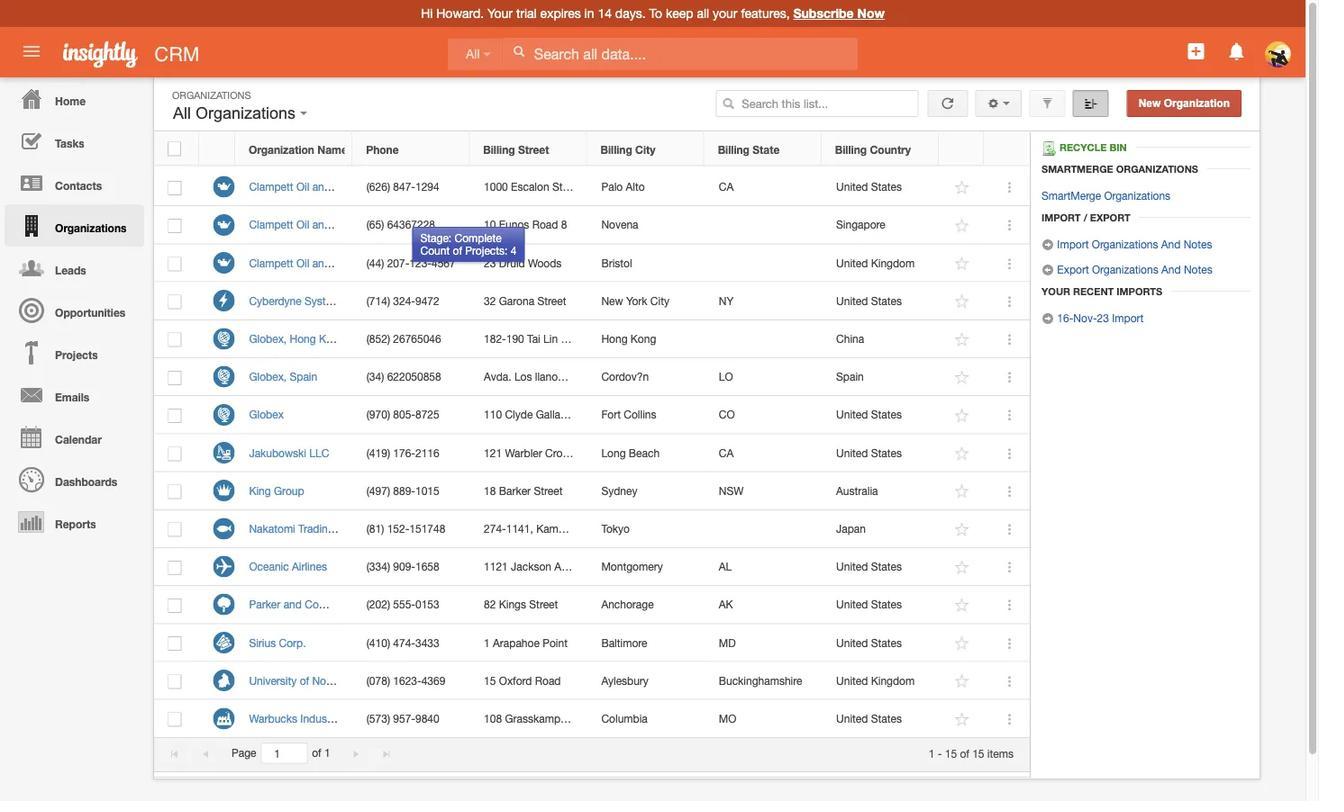 Task type: describe. For each thing, give the bounding box(es) containing it.
contacts link
[[5, 162, 144, 205]]

nakatomi trading corp. link
[[249, 523, 373, 535]]

organization name
[[249, 143, 348, 156]]

united states for anchorage
[[836, 599, 902, 611]]

0 horizontal spatial your
[[487, 6, 513, 21]]

globex, for globex, hong kong
[[249, 333, 287, 345]]

follow image for novena
[[954, 217, 971, 235]]

1 field
[[262, 745, 307, 764]]

follow image for sydney
[[954, 484, 971, 501]]

new for new york city
[[601, 295, 623, 307]]

(852)
[[366, 333, 390, 345]]

oceanic
[[249, 561, 289, 573]]

co cell
[[705, 397, 822, 435]]

import organizations and notes
[[1054, 238, 1212, 250]]

row containing organization name
[[154, 132, 1029, 166]]

page
[[232, 748, 256, 760]]

street inside 110 clyde gallagher street cell
[[585, 409, 614, 421]]

all organizations
[[173, 104, 300, 123]]

bristol cell
[[587, 245, 705, 283]]

anchorage cell
[[587, 587, 705, 625]]

10 united from the top
[[836, 713, 868, 726]]

274-1141, kamekichi 3-jo cell
[[470, 511, 608, 549]]

1658
[[415, 561, 439, 573]]

324-
[[393, 295, 415, 307]]

road for 15 oxford road
[[535, 675, 561, 688]]

row containing jakubowski llc
[[154, 435, 1030, 473]]

121 warbler crossing
[[484, 447, 588, 459]]

all for all organizations
[[173, 104, 191, 123]]

row containing sirius corp.
[[154, 625, 1030, 663]]

13 follow image from the top
[[954, 712, 971, 729]]

152-
[[387, 523, 409, 535]]

united states cell for new york city
[[822, 283, 940, 321]]

(34) 622050858
[[366, 371, 441, 383]]

subscribe now link
[[793, 6, 885, 21]]

corp. left (81)
[[337, 523, 364, 535]]

3 oil from the top
[[296, 257, 309, 269]]

kingdom for aylesbury
[[871, 675, 915, 688]]

lo cell
[[705, 359, 822, 397]]

united states cell for fort collins
[[822, 397, 940, 435]]

cell for singapore
[[705, 207, 822, 245]]

billing for billing city
[[601, 143, 632, 156]]

4369
[[421, 675, 445, 688]]

barker
[[499, 485, 531, 497]]

274-1141, kamekichi 3-jo tokyo
[[484, 523, 630, 535]]

1 arapahoe point cell
[[470, 625, 587, 663]]

billing for billing state
[[718, 143, 750, 156]]

108 grasskamp parkway cell
[[470, 701, 605, 739]]

0 horizontal spatial 1
[[324, 748, 330, 760]]

(419) 176-2116 cell
[[353, 435, 470, 473]]

151748
[[409, 523, 445, 535]]

australia cell
[[822, 473, 940, 511]]

1623-
[[393, 675, 421, 688]]

grasskamp
[[505, 713, 560, 726]]

new york city
[[601, 295, 669, 307]]

street for 32 garona street
[[537, 295, 566, 307]]

billing for billing country
[[835, 143, 867, 156]]

nsw
[[719, 485, 744, 497]]

group
[[274, 485, 304, 497]]

kings
[[499, 599, 526, 611]]

trading
[[298, 523, 334, 535]]

corp. right systems
[[349, 295, 376, 307]]

smartmerge organizations
[[1042, 189, 1171, 202]]

follow image for anchorage
[[954, 598, 971, 615]]

long beach
[[601, 447, 660, 459]]

organizations for smartmerge organizations
[[1104, 189, 1171, 202]]

export inside export organizations and notes link
[[1057, 263, 1089, 276]]

clampett oil and gas, singapore link
[[249, 219, 417, 231]]

8 states from the top
[[871, 713, 902, 726]]

(626) 847-1294
[[366, 181, 439, 193]]

of inside stage: complete count of projects: 4
[[453, 245, 462, 257]]

cog image
[[987, 97, 1000, 110]]

states for new york city
[[871, 295, 902, 307]]

hong kong cell
[[587, 321, 705, 359]]

sydney
[[601, 485, 637, 497]]

lo
[[719, 371, 733, 383]]

to
[[649, 6, 662, 21]]

globex
[[249, 409, 284, 421]]

oil for (65) 64367228
[[296, 219, 309, 231]]

1015
[[415, 485, 439, 497]]

23 druid woods
[[484, 257, 562, 269]]

united kingdom for aylesbury
[[836, 675, 915, 688]]

days.
[[615, 6, 646, 21]]

ca for palo alto
[[719, 181, 734, 193]]

(410) 474-3433 cell
[[353, 625, 470, 663]]

fort collins cell
[[587, 397, 705, 435]]

row containing cyberdyne systems corp.
[[154, 283, 1030, 321]]

parker and company link
[[249, 599, 361, 611]]

1 horizontal spatial export
[[1090, 212, 1130, 223]]

organizations up leads link
[[55, 222, 127, 234]]

notifications image
[[1226, 41, 1248, 62]]

import organizations and notes link
[[1042, 238, 1212, 251]]

cordov?n cell
[[587, 359, 705, 397]]

and for uk
[[312, 257, 331, 269]]

(81) 152-151748 cell
[[353, 511, 470, 549]]

corp. right gas
[[356, 181, 383, 193]]

0153
[[415, 599, 439, 611]]

montgomery cell
[[587, 549, 705, 587]]

(626) 847-1294 cell
[[353, 168, 470, 207]]

globex, for globex, spain
[[249, 371, 287, 383]]

states for long beach
[[871, 447, 902, 459]]

16-
[[1057, 312, 1073, 324]]

woods
[[528, 257, 562, 269]]

oxford
[[499, 675, 532, 688]]

(65)
[[366, 219, 384, 231]]

4567
[[432, 257, 456, 269]]

and for singapore
[[312, 219, 331, 231]]

(714) 324-9472 cell
[[353, 283, 470, 321]]

ca for long beach
[[719, 447, 734, 459]]

follow image for new york city
[[954, 293, 971, 311]]

row containing clampett oil and gas, uk
[[154, 245, 1030, 283]]

follow image for fort collins
[[954, 408, 971, 425]]

1 singapore from the left
[[359, 219, 408, 231]]

united kingdom cell for aylesbury
[[822, 663, 940, 701]]

united states cell for palo alto
[[822, 168, 940, 207]]

united states for montgomery
[[836, 561, 902, 573]]

ny cell
[[705, 283, 822, 321]]

columbia cell
[[587, 701, 705, 739]]

cell for japan
[[705, 511, 822, 549]]

parker
[[249, 599, 281, 611]]

kingdom for bristol
[[871, 257, 915, 269]]

(34) 622050858 cell
[[353, 359, 470, 397]]

avda.
[[484, 371, 511, 383]]

622050858
[[387, 371, 441, 383]]

long
[[601, 447, 626, 459]]

gas, for uk
[[334, 257, 356, 269]]

states for baltimore
[[871, 637, 902, 649]]

(573) 957-9840 cell
[[353, 701, 470, 739]]

jakubowski llc
[[249, 447, 329, 459]]

globex, spain link
[[249, 371, 326, 383]]

and for export organizations and notes
[[1161, 263, 1181, 276]]

oil for (626) 847-1294
[[296, 181, 309, 193]]

street for 1000 escalon street
[[552, 181, 581, 193]]

state
[[753, 143, 780, 156]]

4
[[511, 245, 517, 257]]

1294
[[415, 181, 439, 193]]

10 eunos road 8
[[484, 219, 567, 231]]

2 hong from the left
[[601, 333, 628, 345]]

ak cell
[[705, 587, 822, 625]]

states for montgomery
[[871, 561, 902, 573]]

15 oxford road
[[484, 675, 561, 688]]

reports link
[[5, 501, 144, 543]]

clampett oil and gas, uk (44) 207-123-4567
[[249, 257, 456, 269]]

121 warbler crossing cell
[[470, 435, 588, 473]]

row containing warbucks industries
[[154, 701, 1030, 739]]

847-
[[393, 181, 415, 193]]

121
[[484, 447, 502, 459]]

globex, hong kong
[[249, 333, 345, 345]]

row containing globex, spain
[[154, 359, 1030, 397]]

notes for import organizations and notes
[[1184, 238, 1212, 250]]

recycle bin link
[[1042, 141, 1136, 156]]

stage:
[[420, 232, 452, 244]]

united states for new york city
[[836, 295, 902, 307]]

cyberdyne systems corp.
[[249, 295, 376, 307]]

sirius
[[249, 637, 276, 649]]

jo
[[600, 523, 608, 535]]

items
[[987, 748, 1014, 760]]

108 grasskamp parkway columbia
[[484, 713, 648, 726]]

follow image for palo alto
[[954, 179, 971, 197]]

1 vertical spatial road
[[579, 333, 605, 345]]

al cell
[[705, 549, 822, 587]]

row containing parker and company
[[154, 587, 1030, 625]]

32 garona street cell
[[470, 283, 587, 321]]

warbucks
[[249, 713, 297, 726]]

15 oxford road cell
[[470, 663, 587, 701]]

states for fort collins
[[871, 409, 902, 421]]

md cell
[[705, 625, 822, 663]]

207-
[[387, 257, 409, 269]]

follow image for montgomery
[[954, 560, 971, 577]]

united for fort collins
[[836, 409, 868, 421]]

(078) 1623-4369 cell
[[353, 663, 470, 701]]

smartmerge organizations
[[1042, 163, 1198, 175]]

street up 1000 escalon street
[[518, 143, 549, 156]]

united kingdom cell for bristol
[[822, 245, 940, 283]]

contacts
[[55, 179, 102, 192]]

row containing clampett oil and gas corp.
[[154, 168, 1030, 207]]

china
[[836, 333, 864, 345]]

(714) 324-9472
[[366, 295, 439, 307]]

1 horizontal spatial 15
[[945, 748, 957, 760]]

organization inside new organization link
[[1164, 97, 1230, 109]]

1121 jackson alley
[[484, 561, 577, 573]]

buckinghamshire cell
[[705, 663, 822, 701]]

warbucks industries
[[249, 713, 348, 726]]

row containing nakatomi trading corp.
[[154, 511, 1030, 549]]

united states for fort collins
[[836, 409, 902, 421]]

(334) 909-1658 cell
[[353, 549, 470, 587]]

108
[[484, 713, 502, 726]]

row containing clampett oil and gas, singapore
[[154, 207, 1030, 245]]

clyde
[[505, 409, 533, 421]]

follow image for united states
[[954, 636, 971, 653]]

organizations for import organizations and notes
[[1092, 238, 1158, 250]]

18
[[484, 485, 496, 497]]

ca cell for palo alto
[[705, 168, 822, 207]]

555-
[[393, 599, 415, 611]]

globex, spain
[[249, 371, 317, 383]]

australia
[[836, 485, 878, 497]]

Search this list... text field
[[716, 90, 918, 117]]

(497) 889-1015 cell
[[353, 473, 470, 511]]

mo cell
[[705, 701, 822, 739]]

Search all data.... text field
[[503, 38, 858, 70]]

united states for palo alto
[[836, 181, 902, 193]]

(44) 207-123-4567 cell
[[353, 245, 470, 283]]

smartmerge organizations link
[[1042, 189, 1171, 202]]

baltimore cell
[[587, 625, 705, 663]]

ca cell for long beach
[[705, 435, 822, 473]]

row containing university of northumbria
[[154, 663, 1030, 701]]

clampett for clampett oil and gas corp.
[[249, 181, 293, 193]]

all for all
[[466, 47, 480, 61]]

gallagher
[[536, 409, 582, 421]]

systems
[[305, 295, 346, 307]]

follow image for cordov?n
[[954, 369, 971, 387]]



Task type: vqa. For each thing, say whether or not it's contained in the screenshot.
row group at top containing 1. Personalize your account
no



Task type: locate. For each thing, give the bounding box(es) containing it.
warbler
[[505, 447, 542, 459]]

united for new york city
[[836, 295, 868, 307]]

road left 8
[[532, 219, 558, 231]]

1 horizontal spatial kong
[[631, 333, 656, 345]]

474-
[[393, 637, 415, 649]]

1 ca from the top
[[719, 181, 734, 193]]

states for palo alto
[[871, 181, 902, 193]]

kong down systems
[[319, 333, 345, 345]]

leads link
[[5, 247, 144, 289]]

new left york
[[601, 295, 623, 307]]

hong down cyberdyne systems corp.
[[290, 333, 316, 345]]

2 united from the top
[[836, 257, 868, 269]]

alto
[[626, 181, 645, 193]]

(970)
[[366, 409, 390, 421]]

ca cell
[[705, 168, 822, 207], [705, 435, 822, 473]]

10
[[484, 219, 496, 231]]

road right pai at the left top of page
[[579, 333, 605, 345]]

0 vertical spatial smartmerge
[[1042, 163, 1113, 175]]

1 united states from the top
[[836, 181, 902, 193]]

row group
[[154, 168, 1030, 739]]

notes up export organizations and notes
[[1184, 238, 1212, 250]]

street right the garona
[[537, 295, 566, 307]]

singapore down billing country
[[836, 219, 885, 231]]

None checkbox
[[168, 181, 181, 195], [168, 219, 181, 233], [168, 257, 181, 271], [168, 447, 181, 462], [168, 637, 181, 652], [168, 675, 181, 690], [168, 713, 181, 728], [168, 181, 181, 195], [168, 219, 181, 233], [168, 257, 181, 271], [168, 447, 181, 462], [168, 637, 181, 652], [168, 675, 181, 690], [168, 713, 181, 728]]

2 horizontal spatial 1
[[929, 748, 935, 760]]

circle arrow right image inside 16-nov-23 import link
[[1042, 313, 1054, 325]]

8725
[[415, 409, 439, 421]]

organizations up organization name
[[196, 104, 296, 123]]

fort collins
[[601, 409, 656, 421]]

1 globex, from the top
[[249, 333, 287, 345]]

organizations down smartmerge organizations
[[1104, 189, 1171, 202]]

jackson
[[511, 561, 551, 573]]

3 united states cell from the top
[[822, 397, 940, 435]]

1000 escalon street cell
[[470, 168, 587, 207]]

805-
[[393, 409, 415, 421]]

import / export
[[1042, 212, 1130, 223]]

23 down your recent imports
[[1097, 312, 1109, 324]]

(65) 64367228 cell
[[353, 207, 470, 245]]

2 follow image from the top
[[954, 217, 971, 235]]

clampett up cyberdyne
[[249, 257, 293, 269]]

city inside cell
[[650, 295, 669, 307]]

united states cell for montgomery
[[822, 549, 940, 587]]

4 row from the top
[[154, 245, 1030, 283]]

ca cell down state
[[705, 168, 822, 207]]

follow image
[[954, 179, 971, 197], [954, 217, 971, 235], [954, 293, 971, 311], [954, 331, 971, 349], [954, 369, 971, 387], [954, 408, 971, 425], [954, 446, 971, 463], [954, 484, 971, 501], [954, 522, 971, 539], [954, 560, 971, 577], [954, 598, 971, 615], [954, 674, 971, 691], [954, 712, 971, 729]]

1 vertical spatial new
[[601, 295, 623, 307]]

row containing king group
[[154, 473, 1030, 511]]

ca cell up nsw
[[705, 435, 822, 473]]

6 states from the top
[[871, 599, 902, 611]]

23 druid woods cell
[[470, 245, 587, 283]]

274-
[[484, 523, 506, 535]]

follow image
[[954, 255, 971, 273], [954, 636, 971, 653]]

cell up lo
[[705, 321, 822, 359]]

kong down new york city cell
[[631, 333, 656, 345]]

notes for export organizations and notes
[[1184, 263, 1212, 276]]

1 horizontal spatial 1
[[484, 637, 490, 649]]

smartmerge for smartmerge organizations
[[1042, 189, 1101, 202]]

0 vertical spatial notes
[[1184, 238, 1212, 250]]

0 vertical spatial new
[[1139, 97, 1161, 109]]

and up imports
[[1161, 263, 1181, 276]]

82 kings street cell
[[470, 587, 587, 625]]

united kingdom
[[836, 257, 915, 269], [836, 675, 915, 688]]

tai
[[527, 333, 540, 345]]

new inside cell
[[601, 295, 623, 307]]

None checkbox
[[168, 142, 181, 156], [168, 295, 181, 309], [168, 333, 181, 348], [168, 371, 181, 386], [168, 409, 181, 424], [168, 485, 181, 500], [168, 523, 181, 538], [168, 561, 181, 576], [168, 599, 181, 614], [168, 142, 181, 156], [168, 295, 181, 309], [168, 333, 181, 348], [168, 371, 181, 386], [168, 409, 181, 424], [168, 485, 181, 500], [168, 523, 181, 538], [168, 561, 181, 576], [168, 599, 181, 614]]

uk
[[359, 257, 374, 269]]

2 singapore from the left
[[836, 219, 885, 231]]

united for montgomery
[[836, 561, 868, 573]]

1 inside cell
[[484, 637, 490, 649]]

export down smartmerge organizations link
[[1090, 212, 1130, 223]]

united for baltimore
[[836, 637, 868, 649]]

all down crm
[[173, 104, 191, 123]]

0 horizontal spatial 15
[[484, 675, 496, 688]]

1 vertical spatial notes
[[1184, 263, 1212, 276]]

8 united states from the top
[[836, 713, 902, 726]]

10 row from the top
[[154, 473, 1030, 511]]

billing up palo
[[601, 143, 632, 156]]

4 cell from the top
[[705, 511, 822, 549]]

los
[[514, 371, 532, 383]]

2 united states from the top
[[836, 295, 902, 307]]

export right circle arrow left icon at top
[[1057, 263, 1089, 276]]

(852) 26765046
[[366, 333, 441, 345]]

1 kong from the left
[[319, 333, 345, 345]]

0 vertical spatial import
[[1042, 212, 1081, 223]]

gas, left "uk"
[[334, 257, 356, 269]]

escalon
[[511, 181, 549, 193]]

0 vertical spatial clampett
[[249, 181, 293, 193]]

united for anchorage
[[836, 599, 868, 611]]

8 united from the top
[[836, 637, 868, 649]]

and for import organizations and notes
[[1161, 238, 1181, 250]]

china cell
[[822, 321, 940, 359]]

smartmerge for smartmerge organizations
[[1042, 163, 1113, 175]]

1 vertical spatial follow image
[[954, 636, 971, 653]]

cell for united kingdom
[[705, 245, 822, 283]]

-
[[938, 748, 942, 760]]

1 left -
[[929, 748, 935, 760]]

street for 18 barker street
[[534, 485, 563, 497]]

26765046
[[393, 333, 441, 345]]

2 vertical spatial import
[[1112, 312, 1144, 324]]

2 states from the top
[[871, 295, 902, 307]]

gas, for singapore
[[334, 219, 356, 231]]

city right york
[[650, 295, 669, 307]]

2 circle arrow right image from the top
[[1042, 313, 1054, 325]]

2 vertical spatial clampett
[[249, 257, 293, 269]]

15 inside cell
[[484, 675, 496, 688]]

(65) 64367228
[[366, 219, 435, 231]]

5 united states from the top
[[836, 561, 902, 573]]

singapore cell
[[822, 207, 940, 245]]

23 inside cell
[[484, 257, 496, 269]]

12 follow image from the top
[[954, 674, 971, 691]]

1 horizontal spatial all
[[466, 47, 480, 61]]

japan cell
[[822, 511, 940, 549]]

long beach cell
[[587, 435, 705, 473]]

street right barker
[[534, 485, 563, 497]]

1 united kingdom from the top
[[836, 257, 915, 269]]

circle arrow right image for 16-nov-23 import
[[1042, 313, 1054, 325]]

import for import organizations and notes
[[1057, 238, 1089, 250]]

1 for 1 arapahoe point
[[484, 637, 490, 649]]

show sidebar image
[[1085, 97, 1097, 110]]

nsw cell
[[705, 473, 822, 511]]

1 vertical spatial oil
[[296, 219, 309, 231]]

1 left arapahoe
[[484, 637, 490, 649]]

smartmerge down recycle
[[1042, 163, 1113, 175]]

3 clampett from the top
[[249, 257, 293, 269]]

2 kingdom from the top
[[871, 675, 915, 688]]

of inside row
[[300, 675, 309, 688]]

110 clyde gallagher street cell
[[470, 397, 614, 435]]

hong
[[290, 333, 316, 345], [601, 333, 628, 345]]

all inside button
[[173, 104, 191, 123]]

country
[[870, 143, 911, 156]]

110
[[484, 409, 502, 421]]

15 right -
[[945, 748, 957, 760]]

oil down clampett oil and gas corp.
[[296, 219, 309, 231]]

1 vertical spatial globex,
[[249, 371, 287, 383]]

spain
[[290, 371, 317, 383], [836, 371, 864, 383]]

2 cell from the top
[[705, 245, 822, 283]]

10 eunos road 8 cell
[[470, 207, 587, 245]]

0 vertical spatial kingdom
[[871, 257, 915, 269]]

1 vertical spatial your
[[1042, 286, 1070, 297]]

organizations up export organizations and notes link
[[1092, 238, 1158, 250]]

0 horizontal spatial singapore
[[359, 219, 408, 231]]

llanos
[[535, 371, 563, 383]]

import down /
[[1057, 238, 1089, 250]]

0 horizontal spatial new
[[601, 295, 623, 307]]

1 circle arrow right image from the top
[[1042, 239, 1054, 251]]

1 horizontal spatial singapore
[[836, 219, 885, 231]]

1 spain from the left
[[290, 371, 317, 383]]

2 united kingdom from the top
[[836, 675, 915, 688]]

street inside 32 garona street cell
[[537, 295, 566, 307]]

1 vertical spatial united kingdom
[[836, 675, 915, 688]]

follow image for united kingdom
[[954, 255, 971, 273]]

889-
[[393, 485, 415, 497]]

kingdom
[[871, 257, 915, 269], [871, 675, 915, 688]]

circle arrow right image for import organizations and notes
[[1042, 239, 1054, 251]]

cell up ny
[[705, 245, 822, 283]]

cell for china
[[705, 321, 822, 359]]

organizations inside button
[[196, 104, 296, 123]]

import for import / export
[[1042, 212, 1081, 223]]

(419) 176-2116
[[366, 447, 439, 459]]

united states cell
[[822, 168, 940, 207], [822, 283, 940, 321], [822, 397, 940, 435], [822, 435, 940, 473], [822, 549, 940, 587], [822, 587, 940, 625], [822, 625, 940, 663], [822, 701, 940, 739]]

0 horizontal spatial spain
[[290, 371, 317, 383]]

1 cell from the top
[[705, 207, 822, 245]]

8
[[561, 219, 567, 231]]

0 vertical spatial oil
[[296, 181, 309, 193]]

clampett oil and gas, uk link
[[249, 257, 383, 269]]

cell up ny cell
[[705, 207, 822, 245]]

7 follow image from the top
[[954, 446, 971, 463]]

1 vertical spatial united kingdom cell
[[822, 663, 940, 701]]

4 united from the top
[[836, 409, 868, 421]]

all down howard.
[[466, 47, 480, 61]]

circle arrow left image
[[1042, 264, 1054, 277]]

0 horizontal spatial hong
[[290, 333, 316, 345]]

7 united from the top
[[836, 599, 868, 611]]

1 follow image from the top
[[954, 179, 971, 197]]

cell down nsw
[[705, 511, 822, 549]]

reports
[[55, 518, 96, 531]]

0 vertical spatial export
[[1090, 212, 1130, 223]]

2 ca cell from the top
[[705, 435, 822, 473]]

15 row from the top
[[154, 663, 1030, 701]]

clampett up the clampett oil and gas, uk link
[[249, 219, 293, 231]]

1 oil from the top
[[296, 181, 309, 193]]

2 kong from the left
[[631, 333, 656, 345]]

1 vertical spatial circle arrow right image
[[1042, 313, 1054, 325]]

1 and from the top
[[1161, 238, 1181, 250]]

4 united states from the top
[[836, 447, 902, 459]]

beach
[[629, 447, 660, 459]]

nov-
[[1073, 312, 1097, 324]]

import left /
[[1042, 212, 1081, 223]]

3 united states from the top
[[836, 409, 902, 421]]

2 billing from the left
[[601, 143, 632, 156]]

0 vertical spatial organization
[[1164, 97, 1230, 109]]

7 united states from the top
[[836, 637, 902, 649]]

0 vertical spatial circle arrow right image
[[1042, 239, 1054, 251]]

howard.
[[436, 6, 484, 21]]

palo alto
[[601, 181, 645, 193]]

united for bristol
[[836, 257, 868, 269]]

7 row from the top
[[154, 359, 1030, 397]]

10 follow image from the top
[[954, 560, 971, 577]]

0 vertical spatial ca cell
[[705, 168, 822, 207]]

clampett for clampett oil and gas, singapore
[[249, 219, 293, 231]]

2 gas, from the top
[[334, 257, 356, 269]]

united kingdom cell
[[822, 245, 940, 283], [822, 663, 940, 701]]

projects
[[55, 349, 98, 361]]

oil up cyberdyne systems corp.
[[296, 257, 309, 269]]

refresh list image
[[939, 97, 956, 109]]

road for 10 eunos road 8
[[532, 219, 558, 231]]

oceanic airlines
[[249, 561, 327, 573]]

your left trial
[[487, 6, 513, 21]]

organizations for export organizations and notes
[[1092, 263, 1158, 276]]

2 horizontal spatial 15
[[972, 748, 984, 760]]

navigation containing home
[[0, 77, 144, 543]]

york
[[626, 295, 647, 307]]

keep
[[666, 6, 693, 21]]

white image
[[513, 45, 525, 58]]

1 states from the top
[[871, 181, 902, 193]]

2 clampett from the top
[[249, 219, 293, 231]]

0 vertical spatial united kingdom cell
[[822, 245, 940, 283]]

gas, left "(65)"
[[334, 219, 356, 231]]

1 vertical spatial 23
[[1097, 312, 1109, 324]]

recycle bin
[[1060, 142, 1127, 153]]

ak
[[719, 599, 733, 611]]

0 horizontal spatial export
[[1057, 263, 1089, 276]]

(419)
[[366, 447, 390, 459]]

dashboards link
[[5, 459, 144, 501]]

1 vertical spatial ca
[[719, 447, 734, 459]]

row containing globex
[[154, 397, 1030, 435]]

1 united from the top
[[836, 181, 868, 193]]

0 horizontal spatial all
[[173, 104, 191, 123]]

united states for baltimore
[[836, 637, 902, 649]]

1 horizontal spatial organization
[[1164, 97, 1230, 109]]

1 for 1 - 15 of 15 items
[[929, 748, 935, 760]]

your down circle arrow left icon at top
[[1042, 286, 1070, 297]]

7 states from the top
[[871, 637, 902, 649]]

15 left items
[[972, 748, 984, 760]]

billing country
[[835, 143, 911, 156]]

3 billing from the left
[[718, 143, 750, 156]]

row containing globex, hong kong
[[154, 321, 1030, 359]]

2 globex, from the top
[[249, 371, 287, 383]]

billing street
[[483, 143, 549, 156]]

0 vertical spatial ca
[[719, 181, 734, 193]]

0 vertical spatial city
[[635, 143, 656, 156]]

1 clampett from the top
[[249, 181, 293, 193]]

name
[[317, 143, 348, 156]]

1 horizontal spatial your
[[1042, 286, 1070, 297]]

university of northumbria (078) 1623-4369
[[249, 675, 445, 688]]

import down imports
[[1112, 312, 1144, 324]]

street inside the 1000 escalon street cell
[[552, 181, 581, 193]]

1 vertical spatial organization
[[249, 143, 314, 156]]

leads
[[55, 264, 86, 277]]

1 down the industries
[[324, 748, 330, 760]]

4 states from the top
[[871, 447, 902, 459]]

emails link
[[5, 374, 144, 416]]

globex, up 'globex'
[[249, 371, 287, 383]]

clampett down organization name
[[249, 181, 293, 193]]

street right kings
[[529, 599, 558, 611]]

and up systems
[[312, 257, 331, 269]]

organization down notifications image
[[1164, 97, 1230, 109]]

clampett oil and gas corp. link
[[249, 181, 392, 193]]

of right university
[[300, 675, 309, 688]]

billing left country
[[835, 143, 867, 156]]

1 vertical spatial kingdom
[[871, 675, 915, 688]]

industries
[[300, 713, 348, 726]]

13 row from the top
[[154, 587, 1030, 625]]

5 united from the top
[[836, 447, 868, 459]]

united for long beach
[[836, 447, 868, 459]]

and up export organizations and notes
[[1161, 238, 1181, 250]]

pai
[[561, 333, 576, 345]]

1 vertical spatial gas,
[[334, 257, 356, 269]]

road inside 15 oxford road cell
[[535, 675, 561, 688]]

(34)
[[366, 371, 384, 383]]

eunos
[[499, 219, 529, 231]]

globex, down cyberdyne
[[249, 333, 287, 345]]

2116
[[415, 447, 439, 459]]

14 row from the top
[[154, 625, 1030, 663]]

circle arrow right image
[[1042, 239, 1054, 251], [1042, 313, 1054, 325]]

1 vertical spatial city
[[650, 295, 669, 307]]

1 notes from the top
[[1184, 238, 1212, 250]]

4 follow image from the top
[[954, 331, 971, 349]]

2 vertical spatial road
[[535, 675, 561, 688]]

1 gas, from the top
[[334, 219, 356, 231]]

5 united states cell from the top
[[822, 549, 940, 587]]

1 hong from the left
[[290, 333, 316, 345]]

corp. right sirius
[[279, 637, 306, 649]]

3 states from the top
[[871, 409, 902, 421]]

sydney cell
[[587, 473, 705, 511]]

15 left oxford
[[484, 675, 496, 688]]

(202) 555-0153 cell
[[353, 587, 470, 625]]

6 united states from the top
[[836, 599, 902, 611]]

0 vertical spatial follow image
[[954, 255, 971, 273]]

emails
[[55, 391, 89, 404]]

united for palo alto
[[836, 181, 868, 193]]

9 follow image from the top
[[954, 522, 971, 539]]

street for 82 kings street
[[529, 599, 558, 611]]

row group containing clampett oil and gas corp.
[[154, 168, 1030, 739]]

of right '1' field
[[312, 748, 321, 760]]

2 and from the top
[[1161, 263, 1181, 276]]

spain down china
[[836, 371, 864, 383]]

3 united from the top
[[836, 295, 868, 307]]

circle arrow right image inside "import organizations and notes" link
[[1042, 239, 1054, 251]]

city up palo alto cell
[[635, 143, 656, 156]]

and right 'parker'
[[284, 599, 302, 611]]

(410)
[[366, 637, 390, 649]]

street inside 18 barker street cell
[[534, 485, 563, 497]]

united states cell for baltimore
[[822, 625, 940, 663]]

0 vertical spatial gas,
[[334, 219, 356, 231]]

garona
[[499, 295, 534, 307]]

1 horizontal spatial spain
[[836, 371, 864, 383]]

1 united kingdom cell from the top
[[822, 245, 940, 283]]

16 row from the top
[[154, 701, 1030, 739]]

8 united states cell from the top
[[822, 701, 940, 739]]

all
[[697, 6, 709, 21]]

0 vertical spatial globex,
[[249, 333, 287, 345]]

1 vertical spatial all
[[173, 104, 191, 123]]

ca down billing state
[[719, 181, 734, 193]]

5 states from the top
[[871, 561, 902, 573]]

7 united states cell from the top
[[822, 625, 940, 663]]

15
[[484, 675, 496, 688], [945, 748, 957, 760], [972, 748, 984, 760]]

8 follow image from the top
[[954, 484, 971, 501]]

spain cell
[[822, 359, 940, 397]]

united states for long beach
[[836, 447, 902, 459]]

kamekichi
[[536, 523, 587, 535]]

novena cell
[[587, 207, 705, 245]]

llc
[[309, 447, 329, 459]]

0 vertical spatial united kingdom
[[836, 257, 915, 269]]

2 ca from the top
[[719, 447, 734, 459]]

2 notes from the top
[[1184, 263, 1212, 276]]

circle arrow right image left 16-
[[1042, 313, 1054, 325]]

(573) 957-9840
[[366, 713, 439, 726]]

(573)
[[366, 713, 390, 726]]

united kingdom for bristol
[[836, 257, 915, 269]]

gas
[[334, 181, 353, 193]]

states for anchorage
[[871, 599, 902, 611]]

and down clampett oil and gas corp. link
[[312, 219, 331, 231]]

spain down globex, hong kong link at the top left
[[290, 371, 317, 383]]

circle arrow right image up circle arrow left icon at top
[[1042, 239, 1054, 251]]

0 vertical spatial 23
[[484, 257, 496, 269]]

1 vertical spatial and
[[1161, 263, 1181, 276]]

2 follow image from the top
[[954, 636, 971, 653]]

street
[[518, 143, 549, 156], [552, 181, 581, 193], [537, 295, 566, 307], [585, 409, 614, 421], [534, 485, 563, 497], [529, 599, 558, 611]]

billing up 1000
[[483, 143, 515, 156]]

(852) 26765046 cell
[[353, 321, 470, 359]]

18 barker street cell
[[470, 473, 587, 511]]

0 horizontal spatial organization
[[249, 143, 314, 156]]

1 row from the top
[[154, 132, 1029, 166]]

all inside "link"
[[466, 47, 480, 61]]

united for aylesbury
[[836, 675, 868, 688]]

32
[[484, 295, 496, 307]]

avda. los llanos 34 cell
[[470, 359, 587, 397]]

united states cell for anchorage
[[822, 587, 940, 625]]

(970) 805-8725 cell
[[353, 397, 470, 435]]

cyberdyne systems corp. link
[[249, 295, 385, 307]]

organization inside row
[[249, 143, 314, 156]]

billing state
[[718, 143, 780, 156]]

182-190 tai lin pai road cell
[[470, 321, 605, 359]]

billing left state
[[718, 143, 750, 156]]

3 follow image from the top
[[954, 293, 971, 311]]

0 vertical spatial your
[[487, 6, 513, 21]]

organizations up the all organizations
[[172, 89, 251, 101]]

university
[[249, 675, 297, 688]]

street inside 82 kings street cell
[[529, 599, 558, 611]]

hong up cordov?n
[[601, 333, 628, 345]]

6 row from the top
[[154, 321, 1030, 359]]

1 vertical spatial clampett
[[249, 219, 293, 231]]

4 billing from the left
[[835, 143, 867, 156]]

road inside the 10 eunos road 8 cell
[[532, 219, 558, 231]]

1 horizontal spatial new
[[1139, 97, 1161, 109]]

12 row from the top
[[154, 549, 1030, 587]]

1 horizontal spatial 23
[[1097, 312, 1109, 324]]

1121 jackson alley cell
[[470, 549, 587, 587]]

1 vertical spatial import
[[1057, 238, 1089, 250]]

6 united states cell from the top
[[822, 587, 940, 625]]

new for new organization
[[1139, 97, 1161, 109]]

23 left 'druid'
[[484, 257, 496, 269]]

(202)
[[366, 599, 390, 611]]

organizations link
[[5, 205, 144, 247]]

notes down import organizations and notes
[[1184, 263, 1212, 276]]

2 united kingdom cell from the top
[[822, 663, 940, 701]]

singapore inside cell
[[836, 219, 885, 231]]

tasks
[[55, 137, 84, 150]]

spain inside "cell"
[[836, 371, 864, 383]]

of right -
[[960, 748, 969, 760]]

11 row from the top
[[154, 511, 1030, 549]]

1 united states cell from the top
[[822, 168, 940, 207]]

6 follow image from the top
[[954, 408, 971, 425]]

1 horizontal spatial hong
[[601, 333, 628, 345]]

united states cell for long beach
[[822, 435, 940, 473]]

king group link
[[249, 485, 313, 497]]

of right count
[[453, 245, 462, 257]]

oil down organization name
[[296, 181, 309, 193]]

9 row from the top
[[154, 435, 1030, 473]]

smartmerge up /
[[1042, 189, 1101, 202]]

8 row from the top
[[154, 397, 1030, 435]]

organizations for all organizations
[[196, 104, 296, 123]]

1 vertical spatial smartmerge
[[1042, 189, 1101, 202]]

follow image for aylesbury
[[954, 674, 971, 691]]

0 vertical spatial all
[[466, 47, 480, 61]]

street right escalon
[[552, 181, 581, 193]]

palo alto cell
[[587, 168, 705, 207]]

all link
[[448, 38, 502, 71]]

and for corp.
[[312, 181, 331, 193]]

2 smartmerge from the top
[[1042, 189, 1101, 202]]

1 follow image from the top
[[954, 255, 971, 273]]

and left gas
[[312, 181, 331, 193]]

singapore down (626)
[[359, 219, 408, 231]]

new york city cell
[[587, 283, 705, 321]]

9 united from the top
[[836, 675, 868, 688]]

(714)
[[366, 295, 390, 307]]

tokyo cell
[[587, 511, 705, 549]]

2 united states cell from the top
[[822, 283, 940, 321]]

1 kingdom from the top
[[871, 257, 915, 269]]

1 vertical spatial ca cell
[[705, 435, 822, 473]]

row
[[154, 132, 1029, 166], [154, 168, 1030, 207], [154, 207, 1030, 245], [154, 245, 1030, 283], [154, 283, 1030, 321], [154, 321, 1030, 359], [154, 359, 1030, 397], [154, 397, 1030, 435], [154, 435, 1030, 473], [154, 473, 1030, 511], [154, 511, 1030, 549], [154, 549, 1030, 587], [154, 587, 1030, 625], [154, 625, 1030, 663], [154, 663, 1030, 701], [154, 701, 1030, 739]]

new right show sidebar icon
[[1139, 97, 1161, 109]]

nakatomi
[[249, 523, 295, 535]]

complete
[[455, 232, 502, 244]]

0 horizontal spatial kong
[[319, 333, 345, 345]]

aylesbury cell
[[587, 663, 705, 701]]

1 vertical spatial export
[[1057, 263, 1089, 276]]

2 vertical spatial oil
[[296, 257, 309, 269]]

road right oxford
[[535, 675, 561, 688]]

/
[[1084, 212, 1087, 223]]

show list view filters image
[[1041, 97, 1054, 110]]

0 vertical spatial road
[[532, 219, 558, 231]]

organization up clampett oil and gas corp.
[[249, 143, 314, 156]]

row containing oceanic airlines
[[154, 549, 1030, 587]]

2 oil from the top
[[296, 219, 309, 231]]

0 horizontal spatial 23
[[484, 257, 496, 269]]

1 billing from the left
[[483, 143, 515, 156]]

billing for billing street
[[483, 143, 515, 156]]

6 united from the top
[[836, 561, 868, 573]]

street right the gallagher
[[585, 409, 614, 421]]

navigation
[[0, 77, 144, 543]]

follow image for long beach
[[954, 446, 971, 463]]

search image
[[722, 97, 735, 110]]

0 vertical spatial and
[[1161, 238, 1181, 250]]

organizations down "import organizations and notes" link at the right of page
[[1092, 263, 1158, 276]]

ca down co
[[719, 447, 734, 459]]

cell
[[705, 207, 822, 245], [705, 245, 822, 283], [705, 321, 822, 359], [705, 511, 822, 549]]

3 row from the top
[[154, 207, 1030, 245]]

5 row from the top
[[154, 283, 1030, 321]]



